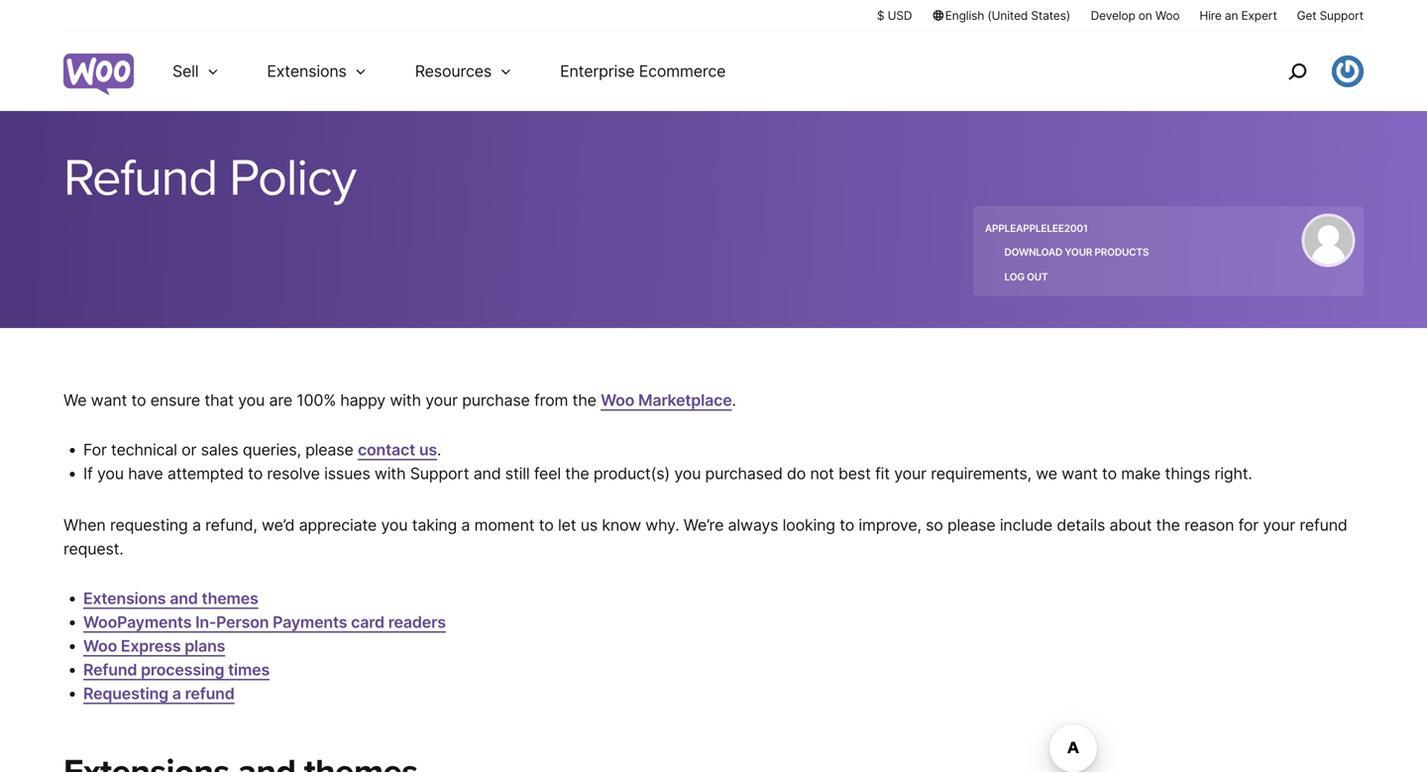 Task type: locate. For each thing, give the bounding box(es) containing it.
to down queries,
[[248, 464, 263, 483]]

processing
[[141, 660, 224, 679]]

get
[[1297, 8, 1316, 23]]

please inside for technical or sales queries, please contact us . if you have attempted to resolve issues with support and still feel the product(s) you purchased do not best fit your requirements, we want to make things right.
[[305, 440, 353, 459]]

your inside when requesting a refund, we'd appreciate you taking a moment to let us know why. we're always looking to improve, so please include details about the reason for your refund request.
[[1263, 515, 1295, 535]]

1 vertical spatial please
[[947, 515, 995, 535]]

1 vertical spatial woo
[[601, 391, 634, 410]]

0 horizontal spatial woo
[[83, 636, 117, 656]]

to left make
[[1102, 464, 1117, 483]]

$ usd button
[[877, 7, 912, 24]]

1 horizontal spatial please
[[947, 515, 995, 535]]

support down contact us link on the left of page
[[410, 464, 469, 483]]

happy
[[340, 391, 386, 410]]

1 vertical spatial refund
[[83, 660, 137, 679]]

1 vertical spatial the
[[565, 464, 589, 483]]

your left the purchase
[[425, 391, 458, 410]]

hire an expert
[[1200, 8, 1277, 23]]

develop
[[1091, 8, 1135, 23]]

we want to ensure that you are 100% happy with your purchase from the woo marketplace .
[[63, 391, 736, 410]]

us right contact
[[419, 440, 437, 459]]

1 horizontal spatial want
[[1062, 464, 1098, 483]]

themes
[[202, 589, 258, 608]]

0 horizontal spatial and
[[170, 589, 198, 608]]

the inside for technical or sales queries, please contact us . if you have attempted to resolve issues with support and still feel the product(s) you purchased do not best fit your requirements, we want to make things right.
[[565, 464, 589, 483]]

your right for
[[1263, 515, 1295, 535]]

0 vertical spatial refund
[[1300, 515, 1347, 535]]

include
[[1000, 515, 1052, 535]]

0 vertical spatial please
[[305, 440, 353, 459]]

express
[[121, 636, 181, 656]]

out
[[1027, 271, 1048, 283]]

to right looking
[[840, 515, 854, 535]]

you inside when requesting a refund, we'd appreciate you taking a moment to let us know why. we're always looking to improve, so please include details about the reason for your refund request.
[[381, 515, 408, 535]]

1 vertical spatial refund
[[185, 684, 235, 703]]

queries,
[[243, 440, 301, 459]]

why.
[[645, 515, 679, 535]]

card
[[351, 613, 384, 632]]

you up we're
[[674, 464, 701, 483]]

extensions for extensions and themes woopayments in-person payments card readers woo express plans refund processing times requesting a refund
[[83, 589, 166, 608]]

0 horizontal spatial support
[[410, 464, 469, 483]]

marketplace
[[638, 391, 732, 410]]

0 vertical spatial us
[[419, 440, 437, 459]]

always
[[728, 515, 778, 535]]

0 vertical spatial refund
[[63, 147, 217, 210]]

a left refund, on the left of the page
[[192, 515, 201, 535]]

1 vertical spatial with
[[374, 464, 406, 483]]

your right fit
[[894, 464, 927, 483]]

.
[[732, 391, 736, 410], [437, 440, 441, 459]]

woo right on
[[1155, 8, 1180, 23]]

develop on woo
[[1091, 8, 1180, 23]]

. right contact
[[437, 440, 441, 459]]

with right happy
[[390, 391, 421, 410]]

the
[[572, 391, 596, 410], [565, 464, 589, 483], [1156, 515, 1180, 535]]

woo down the woopayments
[[83, 636, 117, 656]]

0 vertical spatial woo
[[1155, 8, 1180, 23]]

0 vertical spatial support
[[1320, 8, 1364, 23]]

times
[[228, 660, 270, 679]]

we'd
[[262, 515, 295, 535]]

for
[[83, 440, 107, 459]]

payments
[[273, 613, 347, 632]]

a right taking
[[461, 515, 470, 535]]

0 vertical spatial the
[[572, 391, 596, 410]]

. up purchased
[[732, 391, 736, 410]]

1 vertical spatial us
[[580, 515, 598, 535]]

0 vertical spatial with
[[390, 391, 421, 410]]

and inside the extensions and themes woopayments in-person payments card readers woo express plans refund processing times requesting a refund
[[170, 589, 198, 608]]

want right 'we'
[[1062, 464, 1098, 483]]

with down contact
[[374, 464, 406, 483]]

looking
[[783, 515, 835, 535]]

improve,
[[859, 515, 921, 535]]

1 horizontal spatial us
[[580, 515, 598, 535]]

states)
[[1031, 8, 1070, 23]]

0 horizontal spatial us
[[419, 440, 437, 459]]

resources button
[[391, 32, 536, 111]]

a inside the extensions and themes woopayments in-person payments card readers woo express plans refund processing times requesting a refund
[[172, 684, 181, 703]]

0 horizontal spatial a
[[172, 684, 181, 703]]

1 vertical spatial and
[[170, 589, 198, 608]]

please up issues at the bottom left of page
[[305, 440, 353, 459]]

woo right from on the left bottom of the page
[[601, 391, 634, 410]]

best
[[838, 464, 871, 483]]

when
[[63, 515, 106, 535]]

to left the let
[[539, 515, 554, 535]]

request.
[[63, 539, 123, 559]]

requesting a refund link
[[83, 684, 235, 703]]

$ usd
[[877, 8, 912, 23]]

the right about
[[1156, 515, 1180, 535]]

when requesting a refund, we'd appreciate you taking a moment to let us know why. we're always looking to improve, so please include details about the reason for your refund request.
[[63, 515, 1347, 559]]

do
[[787, 464, 806, 483]]

1 horizontal spatial refund
[[1300, 515, 1347, 535]]

0 vertical spatial .
[[732, 391, 736, 410]]

us right the let
[[580, 515, 598, 535]]

enterprise ecommerce link
[[536, 32, 749, 111]]

the right feel
[[565, 464, 589, 483]]

1 horizontal spatial support
[[1320, 8, 1364, 23]]

0 horizontal spatial extensions
[[83, 589, 166, 608]]

please right so
[[947, 515, 995, 535]]

refund
[[63, 147, 217, 210], [83, 660, 137, 679]]

ecommerce
[[639, 61, 726, 81]]

products
[[1095, 246, 1149, 258]]

support right get
[[1320, 8, 1364, 23]]

fit
[[875, 464, 890, 483]]

1 horizontal spatial and
[[473, 464, 501, 483]]

refund right for
[[1300, 515, 1347, 535]]

please
[[305, 440, 353, 459], [947, 515, 995, 535]]

woopayments
[[83, 613, 192, 632]]

0 horizontal spatial want
[[91, 391, 127, 410]]

refund,
[[205, 515, 257, 535]]

and
[[473, 464, 501, 483], [170, 589, 198, 608]]

are
[[269, 391, 292, 410]]

plans
[[185, 636, 225, 656]]

right.
[[1214, 464, 1252, 483]]

extensions inside the extensions and themes woopayments in-person payments card readers woo express plans refund processing times requesting a refund
[[83, 589, 166, 608]]

0 vertical spatial want
[[91, 391, 127, 410]]

you left taking
[[381, 515, 408, 535]]

0 horizontal spatial refund
[[185, 684, 235, 703]]

download your products
[[1004, 246, 1149, 258]]

with
[[390, 391, 421, 410], [374, 464, 406, 483]]

0 horizontal spatial .
[[437, 440, 441, 459]]

you
[[238, 391, 265, 410], [97, 464, 124, 483], [674, 464, 701, 483], [381, 515, 408, 535]]

things
[[1165, 464, 1210, 483]]

a down the refund processing times link
[[172, 684, 181, 703]]

english (united states)
[[945, 8, 1070, 23]]

1 vertical spatial .
[[437, 440, 441, 459]]

us inside for technical or sales queries, please contact us . if you have attempted to resolve issues with support and still feel the product(s) you purchased do not best fit your requirements, we want to make things right.
[[419, 440, 437, 459]]

2 vertical spatial woo
[[83, 636, 117, 656]]

a
[[192, 515, 201, 535], [461, 515, 470, 535], [172, 684, 181, 703]]

the inside when requesting a refund, we'd appreciate you taking a moment to let us know why. we're always looking to improve, so please include details about the reason for your refund request.
[[1156, 515, 1180, 535]]

your inside for technical or sales queries, please contact us . if you have attempted to resolve issues with support and still feel the product(s) you purchased do not best fit your requirements, we want to make things right.
[[894, 464, 927, 483]]

(united
[[987, 8, 1028, 23]]

we're
[[684, 515, 724, 535]]

2 horizontal spatial woo
[[1155, 8, 1180, 23]]

you right if
[[97, 464, 124, 483]]

woo marketplace link
[[601, 391, 732, 410]]

moment
[[474, 515, 535, 535]]

appleapplelee2001
[[985, 222, 1088, 234]]

and up in-
[[170, 589, 198, 608]]

attempted
[[167, 464, 244, 483]]

0 vertical spatial extensions
[[267, 61, 347, 81]]

refund down processing
[[185, 684, 235, 703]]

not
[[810, 464, 834, 483]]

want right we
[[91, 391, 127, 410]]

and left still
[[473, 464, 501, 483]]

open account menu image
[[1332, 55, 1364, 87]]

1 horizontal spatial extensions
[[267, 61, 347, 81]]

0 vertical spatial and
[[473, 464, 501, 483]]

2 vertical spatial the
[[1156, 515, 1180, 535]]

your
[[1065, 246, 1092, 258], [425, 391, 458, 410], [894, 464, 927, 483], [1263, 515, 1295, 535]]

the right from on the left bottom of the page
[[572, 391, 596, 410]]

1 vertical spatial want
[[1062, 464, 1098, 483]]

extensions inside button
[[267, 61, 347, 81]]

0 horizontal spatial please
[[305, 440, 353, 459]]

enterprise
[[560, 61, 635, 81]]

refund
[[1300, 515, 1347, 535], [185, 684, 235, 703]]

your left products at the right top
[[1065, 246, 1092, 258]]

extensions for extensions
[[267, 61, 347, 81]]

1 horizontal spatial woo
[[601, 391, 634, 410]]

1 vertical spatial extensions
[[83, 589, 166, 608]]

1 horizontal spatial .
[[732, 391, 736, 410]]

want inside for technical or sales queries, please contact us . if you have attempted to resolve issues with support and still feel the product(s) you purchased do not best fit your requirements, we want to make things right.
[[1062, 464, 1098, 483]]

1 vertical spatial support
[[410, 464, 469, 483]]

extensions
[[267, 61, 347, 81], [83, 589, 166, 608]]



Task type: describe. For each thing, give the bounding box(es) containing it.
reason
[[1184, 515, 1234, 535]]

for technical or sales queries, please contact us . if you have attempted to resolve issues with support and still feel the product(s) you purchased do not best fit your requirements, we want to make things right.
[[83, 440, 1252, 483]]

extensions and themes woopayments in-person payments card readers woo express plans refund processing times requesting a refund
[[83, 589, 446, 703]]

with inside for technical or sales queries, please contact us . if you have attempted to resolve issues with support and still feel the product(s) you purchased do not best fit your requirements, we want to make things right.
[[374, 464, 406, 483]]

requirements,
[[931, 464, 1032, 483]]

usd
[[888, 8, 912, 23]]

refund inside when requesting a refund, we'd appreciate you taking a moment to let us know why. we're always looking to improve, so please include details about the reason for your refund request.
[[1300, 515, 1347, 535]]

. inside for technical or sales queries, please contact us . if you have attempted to resolve issues with support and still feel the product(s) you purchased do not best fit your requirements, we want to make things right.
[[437, 440, 441, 459]]

service navigation menu element
[[1246, 39, 1364, 104]]

get support link
[[1297, 7, 1364, 24]]

$
[[877, 8, 884, 23]]

that
[[204, 391, 234, 410]]

in-
[[195, 613, 216, 632]]

an
[[1225, 8, 1238, 23]]

for
[[1238, 515, 1259, 535]]

contact
[[358, 440, 415, 459]]

we
[[63, 391, 87, 410]]

refund inside the extensions and themes woopayments in-person payments card readers woo express plans refund processing times requesting a refund
[[185, 684, 235, 703]]

woo express plans link
[[83, 636, 225, 656]]

sell
[[172, 61, 199, 81]]

hire an expert link
[[1200, 7, 1277, 24]]

english
[[945, 8, 984, 23]]

policy
[[229, 147, 356, 210]]

details
[[1057, 515, 1105, 535]]

from
[[534, 391, 568, 410]]

get support
[[1297, 8, 1364, 23]]

extensions button
[[243, 32, 391, 111]]

appreciate
[[299, 515, 377, 535]]

so
[[926, 515, 943, 535]]

requesting
[[110, 515, 188, 535]]

refund policy
[[63, 147, 356, 210]]

to left ensure
[[131, 391, 146, 410]]

purchase
[[462, 391, 530, 410]]

sales
[[201, 440, 238, 459]]

hire
[[1200, 8, 1222, 23]]

100%
[[297, 391, 336, 410]]

us inside when requesting a refund, we'd appreciate you taking a moment to let us know why. we're always looking to improve, so please include details about the reason for your refund request.
[[580, 515, 598, 535]]

log out
[[1004, 271, 1048, 283]]

woopayments in-person payments card readers link
[[83, 613, 446, 632]]

refund inside the extensions and themes woopayments in-person payments card readers woo express plans refund processing times requesting a refund
[[83, 660, 137, 679]]

expert
[[1241, 8, 1277, 23]]

taking
[[412, 515, 457, 535]]

log
[[1004, 271, 1025, 283]]

support inside get support link
[[1320, 8, 1364, 23]]

we
[[1036, 464, 1057, 483]]

make
[[1121, 464, 1161, 483]]

log out link
[[985, 271, 1048, 283]]

readers
[[388, 613, 446, 632]]

person
[[216, 613, 269, 632]]

download
[[1004, 246, 1062, 258]]

if
[[83, 464, 93, 483]]

please inside when requesting a refund, we'd appreciate you taking a moment to let us know why. we're always looking to improve, so please include details about the reason for your refund request.
[[947, 515, 995, 535]]

ensure
[[150, 391, 200, 410]]

purchased
[[705, 464, 783, 483]]

product(s)
[[593, 464, 670, 483]]

search image
[[1281, 55, 1313, 87]]

technical
[[111, 440, 177, 459]]

resources
[[415, 61, 492, 81]]

woo inside the extensions and themes woopayments in-person payments card readers woo express plans refund processing times requesting a refund
[[83, 636, 117, 656]]

develop on woo link
[[1091, 7, 1180, 24]]

know
[[602, 515, 641, 535]]

download your products link
[[985, 246, 1149, 258]]

and inside for technical or sales queries, please contact us . if you have attempted to resolve issues with support and still feel the product(s) you purchased do not best fit your requirements, we want to make things right.
[[473, 464, 501, 483]]

2 horizontal spatial a
[[461, 515, 470, 535]]

still
[[505, 464, 530, 483]]

requesting
[[83, 684, 168, 703]]

or
[[181, 440, 197, 459]]

appleapplelee2001 link
[[985, 222, 1088, 234]]

support inside for technical or sales queries, please contact us . if you have attempted to resolve issues with support and still feel the product(s) you purchased do not best fit your requirements, we want to make things right.
[[410, 464, 469, 483]]

about
[[1109, 515, 1152, 535]]

have
[[128, 464, 163, 483]]

you left are
[[238, 391, 265, 410]]

sell button
[[149, 32, 243, 111]]

let
[[558, 515, 576, 535]]

english (united states) button
[[932, 7, 1071, 24]]

1 horizontal spatial a
[[192, 515, 201, 535]]

extensions and themes link
[[83, 589, 258, 608]]

issues
[[324, 464, 370, 483]]



Task type: vqa. For each thing, say whether or not it's contained in the screenshot.
external link icon
no



